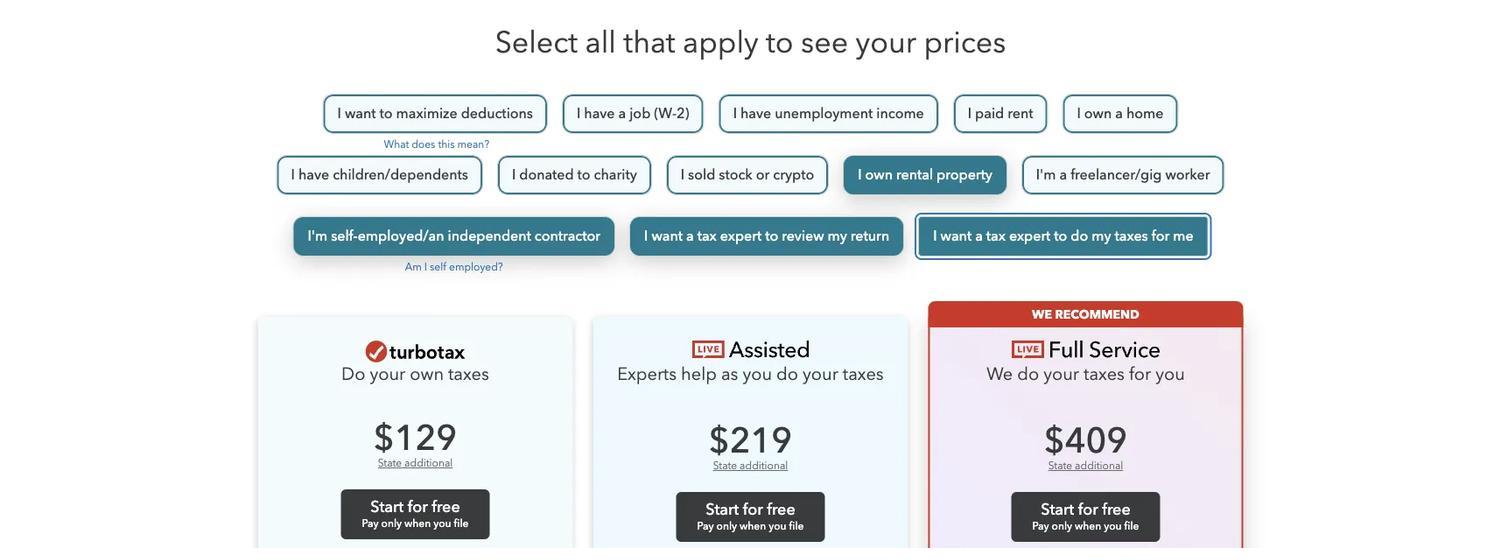 Task type: vqa. For each thing, say whether or not it's contained in the screenshot.
the $ 139 State additional
no



Task type: locate. For each thing, give the bounding box(es) containing it.
1 horizontal spatial start
[[706, 499, 739, 520]]

3 taxes from the left
[[1084, 363, 1125, 387]]

0 horizontal spatial start
[[371, 496, 404, 517]]

state for 219
[[713, 459, 737, 473]]

start for free pay only when you file for 219
[[697, 499, 804, 534]]

state for 409
[[1049, 459, 1073, 473]]

0 horizontal spatial pay
[[362, 517, 379, 531]]

does
[[412, 137, 436, 152]]

only down $ 409 state additional
[[1052, 519, 1073, 534]]

am i self employed? button
[[405, 260, 503, 275]]

1 horizontal spatial when
[[740, 519, 766, 534]]

we recommend
[[1032, 306, 1140, 323]]

$ inside $ 219 state additional
[[709, 417, 730, 465]]

2 horizontal spatial file
[[1125, 519, 1140, 534]]

additional inside $ 129 state additional
[[405, 456, 453, 471]]

2 horizontal spatial additional
[[1075, 459, 1124, 473]]

start for free pay only when you file
[[362, 496, 469, 531], [697, 499, 804, 534], [1033, 499, 1140, 534]]

$ for 129
[[374, 415, 395, 462]]

for down $ 129 state additional
[[408, 496, 428, 517]]

1 horizontal spatial taxes
[[843, 363, 884, 387]]

0 horizontal spatial additional
[[405, 456, 453, 471]]

state inside $ 409 state additional
[[1049, 459, 1073, 473]]

$
[[374, 415, 395, 462], [709, 417, 730, 465], [1045, 417, 1065, 465]]

file for 409
[[1125, 519, 1140, 534]]

state
[[378, 456, 402, 471], [713, 459, 737, 473], [1049, 459, 1073, 473]]

0 horizontal spatial file
[[454, 517, 469, 531]]

state inside $ 219 state additional
[[713, 459, 737, 473]]

employed?
[[449, 260, 503, 275]]

when for 129
[[405, 517, 431, 531]]

additional
[[405, 456, 453, 471], [740, 459, 788, 473], [1075, 459, 1124, 473]]

1 horizontal spatial do
[[1018, 363, 1040, 387]]

only down $ 129 state additional
[[381, 517, 402, 531]]

start down $ 409 state additional
[[1041, 499, 1075, 520]]

what does this mean? button
[[381, 137, 490, 152]]

only down $ 219 state additional
[[717, 519, 737, 534]]

start for free pay only when you file down $ 129 state additional
[[362, 496, 469, 531]]

do right as at left
[[777, 363, 799, 387]]

for down $ 219 state additional
[[743, 499, 763, 520]]

1 horizontal spatial state additional button
[[713, 459, 788, 473]]

0 horizontal spatial state additional button
[[378, 456, 453, 471]]

None checkbox
[[323, 94, 548, 134], [953, 94, 1049, 134], [1063, 94, 1179, 134], [276, 155, 483, 195], [497, 155, 652, 195], [843, 155, 1008, 195], [323, 94, 548, 134], [953, 94, 1049, 134], [1063, 94, 1179, 134], [276, 155, 483, 195], [497, 155, 652, 195], [843, 155, 1008, 195]]

pay for 219
[[697, 519, 714, 534]]

1 horizontal spatial $
[[709, 417, 730, 465]]

1 taxes from the left
[[448, 363, 489, 387]]

pay for 129
[[362, 517, 379, 531]]

2 horizontal spatial start
[[1041, 499, 1075, 520]]

we
[[987, 363, 1013, 387]]

219
[[730, 417, 793, 465]]

start for free pay only when you file down $ 219 state additional
[[697, 499, 804, 534]]

0 horizontal spatial free
[[432, 496, 460, 517]]

1 horizontal spatial free
[[767, 499, 796, 520]]

0 horizontal spatial taxes
[[448, 363, 489, 387]]

2 horizontal spatial only
[[1052, 519, 1073, 534]]

state inside $ 129 state additional
[[378, 456, 402, 471]]

start
[[371, 496, 404, 517], [706, 499, 739, 520], [1041, 499, 1075, 520]]

start for 129
[[371, 496, 404, 517]]

1 horizontal spatial only
[[717, 519, 737, 534]]

$ down we do your taxes for you
[[1045, 417, 1065, 465]]

you for 409
[[1104, 519, 1122, 534]]

2 horizontal spatial free
[[1103, 499, 1131, 520]]

when down $ 129 state additional
[[405, 517, 431, 531]]

0 horizontal spatial when
[[405, 517, 431, 531]]

free down $ 409 state additional
[[1103, 499, 1131, 520]]

do
[[777, 363, 799, 387], [1018, 363, 1040, 387]]

when for 409
[[1075, 519, 1102, 534]]

additional inside $ 219 state additional
[[740, 459, 788, 473]]

2 horizontal spatial $
[[1045, 417, 1065, 465]]

select
[[495, 22, 578, 63]]

free for 409
[[1103, 499, 1131, 520]]

$ inside $ 409 state additional
[[1045, 417, 1065, 465]]

0 horizontal spatial start for free pay only when you file
[[362, 496, 469, 531]]

2 horizontal spatial state additional button
[[1049, 459, 1124, 473]]

start for free pay only when you file for 129
[[362, 496, 469, 531]]

free down $ 129 state additional
[[432, 496, 460, 517]]

as
[[721, 363, 739, 387]]

2 horizontal spatial start for free pay only when you file
[[1033, 499, 1140, 534]]

$ down as at left
[[709, 417, 730, 465]]

pay for 409
[[1033, 519, 1050, 534]]

you
[[743, 363, 772, 387], [1156, 363, 1185, 387], [434, 517, 451, 531], [769, 519, 787, 534], [1104, 519, 1122, 534]]

pay
[[362, 517, 379, 531], [697, 519, 714, 534], [1033, 519, 1050, 534]]

1 horizontal spatial file
[[789, 519, 804, 534]]

1 horizontal spatial pay
[[697, 519, 714, 534]]

see
[[801, 22, 849, 63]]

2 horizontal spatial state
[[1049, 459, 1073, 473]]

that
[[624, 22, 676, 63]]

taxes
[[448, 363, 489, 387], [843, 363, 884, 387], [1084, 363, 1125, 387]]

1 horizontal spatial state
[[713, 459, 737, 473]]

do right we
[[1018, 363, 1040, 387]]

for down $ 409 state additional
[[1079, 499, 1099, 520]]

file
[[454, 517, 469, 531], [789, 519, 804, 534], [1125, 519, 1140, 534]]

what
[[384, 137, 409, 152]]

$ inside $ 129 state additional
[[374, 415, 395, 462]]

free down $ 219 state additional
[[767, 499, 796, 520]]

0 horizontal spatial only
[[381, 517, 402, 531]]

free
[[432, 496, 460, 517], [767, 499, 796, 520], [1103, 499, 1131, 520]]

0 horizontal spatial state
[[378, 456, 402, 471]]

2 horizontal spatial pay
[[1033, 519, 1050, 534]]

1 horizontal spatial additional
[[740, 459, 788, 473]]

your
[[856, 22, 917, 63], [370, 363, 406, 387], [803, 363, 839, 387], [1044, 363, 1080, 387]]

start for 409
[[1041, 499, 1075, 520]]

when
[[405, 517, 431, 531], [740, 519, 766, 534], [1075, 519, 1102, 534]]

start for free pay only when you file down $ 409 state additional
[[1033, 499, 1140, 534]]

409
[[1065, 417, 1128, 465]]

$ 409 state additional
[[1045, 417, 1128, 473]]

help
[[681, 363, 717, 387]]

start down $ 219 state additional
[[706, 499, 739, 520]]

0 horizontal spatial $
[[374, 415, 395, 462]]

for for 219
[[743, 499, 763, 520]]

when down $ 409 state additional
[[1075, 519, 1102, 534]]

only
[[381, 517, 402, 531], [717, 519, 737, 534], [1052, 519, 1073, 534]]

additional inside $ 409 state additional
[[1075, 459, 1124, 473]]

None checkbox
[[562, 94, 705, 134], [719, 94, 939, 134], [666, 155, 829, 195], [1022, 155, 1225, 195], [293, 216, 616, 257], [630, 216, 905, 257], [919, 216, 1209, 257], [562, 94, 705, 134], [719, 94, 939, 134], [666, 155, 829, 195], [1022, 155, 1225, 195], [293, 216, 616, 257], [630, 216, 905, 257], [919, 216, 1209, 257]]

additional for 409
[[1075, 459, 1124, 473]]

start down $ 129 state additional
[[371, 496, 404, 517]]

2 horizontal spatial taxes
[[1084, 363, 1125, 387]]

1 horizontal spatial start for free pay only when you file
[[697, 499, 804, 534]]

taxes for 129
[[448, 363, 489, 387]]

2 horizontal spatial when
[[1075, 519, 1102, 534]]

state additional button
[[378, 456, 453, 471], [713, 459, 788, 473], [1049, 459, 1124, 473]]

0 horizontal spatial do
[[777, 363, 799, 387]]

self
[[430, 260, 447, 275]]

we
[[1032, 306, 1052, 323]]

$ down do your own taxes
[[374, 415, 395, 462]]

file for 129
[[454, 517, 469, 531]]

when down $ 219 state additional
[[740, 519, 766, 534]]

for
[[1130, 363, 1152, 387], [408, 496, 428, 517], [743, 499, 763, 520], [1079, 499, 1099, 520]]



Task type: describe. For each thing, give the bounding box(es) containing it.
turbotax logo image
[[1012, 341, 1161, 358]]

2 do from the left
[[1018, 363, 1040, 387]]

for for 409
[[1079, 499, 1099, 520]]

only for 129
[[381, 517, 402, 531]]

we do your taxes for you
[[987, 363, 1185, 387]]

select all that apply to see your prices
[[495, 22, 1006, 63]]

$ for 409
[[1045, 417, 1065, 465]]

free for 219
[[767, 499, 796, 520]]

for for 129
[[408, 496, 428, 517]]

you for 129
[[434, 517, 451, 531]]

do
[[342, 363, 366, 387]]

do your own taxes
[[342, 363, 489, 387]]

2 taxes from the left
[[843, 363, 884, 387]]

taxes for 409
[[1084, 363, 1125, 387]]

start for free pay only when you file for 409
[[1033, 499, 1140, 534]]

state for 129
[[378, 456, 402, 471]]

1 do from the left
[[777, 363, 799, 387]]

additional for 219
[[740, 459, 788, 473]]

experts
[[618, 363, 677, 387]]

state additional button for 409
[[1049, 459, 1124, 473]]

$ 129 state additional
[[374, 415, 457, 471]]

recommend
[[1056, 306, 1140, 323]]

am
[[405, 260, 422, 275]]

this
[[438, 137, 455, 152]]

apply
[[683, 22, 759, 63]]

129
[[395, 415, 457, 462]]

own
[[410, 363, 444, 387]]

i
[[425, 260, 427, 275]]

only for 409
[[1052, 519, 1073, 534]]

what does this mean?
[[381, 137, 490, 152]]

to
[[766, 22, 794, 63]]

start for 219
[[706, 499, 739, 520]]

when for 219
[[740, 519, 766, 534]]

prices
[[924, 22, 1006, 63]]

am i self employed?
[[405, 260, 503, 275]]

only for 219
[[717, 519, 737, 534]]

free for 129
[[432, 496, 460, 517]]

$ 219 state additional
[[709, 417, 793, 473]]

mean?
[[458, 137, 490, 152]]

additional for 129
[[405, 456, 453, 471]]

all
[[585, 22, 616, 63]]

state additional button for 129
[[378, 456, 453, 471]]

state additional button for 219
[[713, 459, 788, 473]]

you for 219
[[769, 519, 787, 534]]

for down turbotax logo
[[1130, 363, 1152, 387]]

file for 219
[[789, 519, 804, 534]]

experts help as you do your taxes
[[618, 363, 884, 387]]

$ for 219
[[709, 417, 730, 465]]



